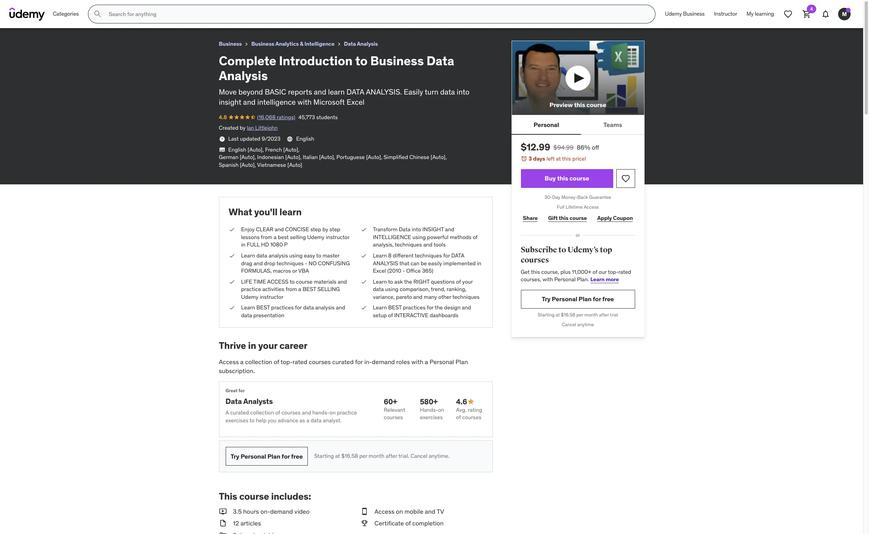Task type: locate. For each thing, give the bounding box(es) containing it.
0 vertical spatial per
[[576, 312, 583, 318]]

0 vertical spatial complete
[[6, 4, 35, 11]]

rated down career
[[293, 358, 307, 366]]

0 horizontal spatial practice
[[241, 286, 261, 293]]

guarantee
[[589, 194, 611, 200]]

0 horizontal spatial (16,068 ratings)
[[23, 13, 62, 20]]

45,773 down complete introduction to business data analysis
[[65, 13, 81, 20]]

this inside gift this course link
[[559, 215, 568, 222]]

starting inside the thrive in your career element
[[314, 453, 334, 460]]

1 step from the left
[[310, 226, 321, 233]]

0 vertical spatial curated
[[332, 358, 354, 366]]

0 horizontal spatial from
[[261, 234, 272, 241]]

using down ask
[[385, 286, 398, 293]]

with down reports
[[298, 97, 312, 107]]

students down microsoft
[[316, 114, 338, 121]]

best inside learn best practices for data analysis and data presentation
[[256, 304, 270, 312]]

45,773 students
[[65, 13, 104, 20], [298, 114, 338, 121]]

analysis
[[373, 260, 398, 267]]

instructor inside enjoy clear and concise step by step lessons from a best selling udemy instructor in full hd 1080 p
[[326, 234, 349, 241]]

to left ask
[[388, 278, 393, 285]]

no
[[309, 260, 317, 267]]

instructor down activities
[[260, 294, 283, 301]]

personal up starting at $16.58 per month after trial cancel anytime
[[552, 295, 577, 303]]

that
[[399, 260, 409, 267]]

small image left the 12
[[219, 520, 227, 528]]

course,
[[541, 269, 559, 276]]

2 practices from the left
[[403, 304, 426, 312]]

xsmall image up closed captions 'image'
[[219, 136, 225, 142]]

by inside enjoy clear and concise step by step lessons from a best selling udemy instructor in full hd 1080 p
[[322, 226, 328, 233]]

month left trial.
[[369, 453, 384, 460]]

from inside life time access to course materials and practice activities from a best selling udemy instructor
[[286, 286, 297, 293]]

small image
[[219, 508, 227, 516], [360, 508, 368, 516], [360, 520, 368, 528], [219, 531, 227, 535]]

price!
[[572, 155, 586, 162]]

data inside "data analysis" 'link'
[[344, 40, 356, 47]]

ian
[[247, 125, 254, 132]]

- down that
[[403, 268, 405, 275]]

1 horizontal spatial curated
[[332, 358, 354, 366]]

personal inside personal button
[[534, 121, 559, 129]]

(16,068 ratings) down complete introduction to business data analysis
[[23, 13, 62, 20]]

0 vertical spatial practice
[[241, 286, 261, 293]]

in inside enjoy clear and concise step by step lessons from a best selling udemy instructor in full hd 1080 p
[[241, 241, 246, 248]]

rated up more
[[618, 269, 631, 276]]

and left tools
[[423, 241, 432, 248]]

this
[[574, 101, 585, 109], [562, 155, 571, 162], [557, 175, 568, 182], [559, 215, 568, 222], [531, 269, 540, 276]]

techniques up different
[[395, 241, 422, 248]]

complete
[[6, 4, 35, 11], [219, 53, 276, 69]]

collection down thrive in your career
[[245, 358, 272, 366]]

analysts
[[243, 397, 273, 406]]

access a collection of top-rated courses curated for in-demand roles with a personal plan subscription.
[[219, 358, 468, 375]]

1 vertical spatial data
[[451, 252, 464, 259]]

and inside learn best practices for data analysis and data presentation
[[336, 304, 345, 312]]

instructor link
[[709, 5, 742, 23]]

try
[[542, 295, 550, 303], [231, 453, 239, 461]]

3 days left at this price!
[[529, 155, 586, 162]]

back
[[577, 194, 588, 200]]

1 vertical spatial introduction
[[279, 53, 353, 69]]

0 horizontal spatial exercises
[[225, 417, 248, 424]]

1 vertical spatial analysis
[[315, 304, 335, 312]]

1 vertical spatial free
[[291, 453, 303, 461]]

1 horizontal spatial the
[[435, 304, 443, 312]]

1 vertical spatial excel
[[373, 268, 386, 275]]

full
[[247, 241, 260, 248]]

ian littlejohn link
[[247, 125, 278, 132]]

on left mobile
[[396, 508, 403, 516]]

a inside the great for data analysts a curated collection of courses and hands-on practice exercises to help you advance as a data analyst.
[[306, 417, 309, 424]]

or up udemy's
[[576, 233, 580, 238]]

personal inside 'access a collection of top-rated courses curated for in-demand roles with a personal plan subscription.'
[[430, 358, 454, 366]]

techniques down ranking, at right bottom
[[452, 294, 480, 301]]

and up microsoft
[[314, 87, 326, 96]]

easily
[[404, 87, 423, 96]]

0 vertical spatial -
[[305, 260, 307, 267]]

at inside starting at $16.58 per month after trial cancel anytime
[[556, 312, 560, 318]]

buy
[[545, 175, 556, 182]]

xsmall image for transform data into insight and intelligence using powerful methods of analysis, techniques and tools
[[360, 226, 367, 234]]

0 horizontal spatial starting
[[314, 453, 334, 460]]

practice inside the great for data analysts a curated collection of courses and hands-on practice exercises to help you advance as a data analyst.
[[337, 410, 357, 417]]

access
[[584, 204, 599, 210], [219, 358, 239, 366], [375, 508, 394, 516]]

1 practices from the left
[[271, 304, 294, 312]]

for inside learn best practices for data analysis and data presentation
[[295, 304, 302, 312]]

xsmall image left life
[[229, 278, 235, 286]]

1 vertical spatial ratings)
[[277, 114, 295, 121]]

into left insight
[[412, 226, 421, 233]]

powerful
[[427, 234, 449, 241]]

subscribe to udemy's top courses
[[521, 245, 612, 265]]

0 horizontal spatial month
[[369, 453, 384, 460]]

data inside the great for data analysts a curated collection of courses and hands-on practice exercises to help you advance as a data analyst.
[[225, 397, 242, 406]]

course language image
[[287, 136, 293, 142]]

english inside the english [auto], french [auto] , german [auto], indonesian [auto], italian [auto], portuguese [auto], simplified chinese [auto], spanish [auto], vietnamese [auto]
[[228, 146, 246, 153]]

for down life time access to course materials and practice activities from a best selling udemy instructor
[[295, 304, 302, 312]]

- inside learn 8 different techniques for data analysis that can be easily implemented in excel (2010 - office 365)
[[403, 268, 405, 275]]

udemy inside life time access to course materials and practice activities from a best selling udemy instructor
[[241, 294, 258, 301]]

with
[[298, 97, 312, 107], [543, 276, 553, 283], [411, 358, 423, 366]]

0 horizontal spatial excel
[[347, 97, 364, 107]]

for down many
[[427, 304, 434, 312]]

preview this course
[[550, 101, 606, 109]]

alarm image
[[521, 156, 527, 162]]

1 horizontal spatial small image
[[467, 398, 475, 406]]

data right "intelligence"
[[344, 40, 356, 47]]

and down comparison,
[[413, 294, 422, 301]]

after left trial
[[599, 312, 609, 318]]

0 vertical spatial excel
[[347, 97, 364, 107]]

share button
[[521, 211, 540, 226]]

xsmall image right "intelligence"
[[336, 41, 342, 47]]

and up the formulas,
[[254, 260, 263, 267]]

0 vertical spatial from
[[261, 234, 272, 241]]

1 horizontal spatial introduction
[[279, 53, 353, 69]]

the inside learn to ask the right questions of your data using comparison, trend, ranking, variance, pareto and many other techniques
[[404, 278, 412, 285]]

per inside starting at $16.58 per month after trial cancel anytime
[[576, 312, 583, 318]]

0 vertical spatial english
[[296, 135, 314, 142]]

1 horizontal spatial analysis
[[219, 68, 268, 84]]

intelligence
[[257, 97, 296, 107]]

1 horizontal spatial plan
[[456, 358, 468, 366]]

0 vertical spatial instructor
[[326, 234, 349, 241]]

to
[[75, 4, 82, 11], [355, 53, 368, 69], [558, 245, 566, 255], [316, 252, 321, 259], [290, 278, 295, 285], [388, 278, 393, 285], [250, 417, 255, 424]]

insight
[[219, 97, 241, 107]]

course up back
[[569, 175, 589, 182]]

0 vertical spatial learn
[[328, 87, 345, 96]]

demand
[[372, 358, 395, 366], [270, 508, 293, 516]]

1 vertical spatial 45,773 students
[[298, 114, 338, 121]]

,
[[298, 146, 299, 153]]

data up the drop
[[256, 252, 267, 259]]

tv
[[437, 508, 444, 516]]

xsmall image left enjoy
[[229, 226, 235, 234]]

with inside get this course, plus 11,000+ of our top-rated courses, with personal plan.
[[543, 276, 553, 283]]

this inside preview this course 'button'
[[574, 101, 585, 109]]

1 horizontal spatial $16.58
[[561, 312, 575, 318]]

4.6
[[6, 13, 14, 20], [219, 114, 227, 121], [456, 397, 467, 407]]

learn inside learn 8 different techniques for data analysis that can be easily implemented in excel (2010 - office 365)
[[373, 252, 387, 259]]

best down pareto
[[388, 304, 402, 312]]

certificate of completion
[[375, 520, 444, 528]]

curated right a
[[230, 410, 249, 417]]

drop
[[264, 260, 275, 267]]

data up variance,
[[373, 286, 384, 293]]

1 vertical spatial access
[[219, 358, 239, 366]]

0 horizontal spatial the
[[404, 278, 412, 285]]

0 horizontal spatial top-
[[281, 358, 293, 366]]

to inside life time access to course materials and practice activities from a best selling udemy instructor
[[290, 278, 295, 285]]

0 vertical spatial analysis
[[269, 252, 288, 259]]

1 horizontal spatial data
[[451, 252, 464, 259]]

course for buy this course
[[569, 175, 589, 182]]

learn for learn more
[[590, 276, 605, 283]]

0 vertical spatial rated
[[618, 269, 631, 276]]

12 articles
[[233, 520, 261, 528]]

interactive
[[394, 312, 428, 319]]

after for trial
[[599, 312, 609, 318]]

after
[[599, 312, 609, 318], [386, 453, 397, 460]]

your up ranking, at right bottom
[[462, 278, 473, 285]]

analysis.
[[366, 87, 402, 96]]

of right setup
[[388, 312, 393, 319]]

0 vertical spatial try personal plan for free link
[[521, 290, 635, 309]]

learn inside learn best practices for data analysis and data presentation
[[241, 304, 255, 312]]

english [auto], french [auto] , german [auto], indonesian [auto], italian [auto], portuguese [auto], simplified chinese [auto], spanish [auto], vietnamese [auto]
[[219, 146, 447, 168]]

to down "data analysis" 'link'
[[355, 53, 368, 69]]

month up anytime
[[584, 312, 598, 318]]

techniques up macros
[[277, 260, 304, 267]]

0 vertical spatial plan
[[579, 295, 592, 303]]

data left presentation
[[241, 312, 252, 319]]

(16,068 ratings) up littlejohn
[[257, 114, 295, 121]]

ratings) down intelligence
[[277, 114, 295, 121]]

1 vertical spatial after
[[386, 453, 397, 460]]

master
[[323, 252, 339, 259]]

and up as
[[302, 410, 311, 417]]

materials
[[314, 278, 336, 285]]

1 vertical spatial complete
[[219, 53, 276, 69]]

access up the certificate
[[375, 508, 394, 516]]

complete introduction to business data analysis
[[6, 4, 151, 11]]

learn up presentation
[[241, 304, 255, 312]]

learn up setup
[[373, 304, 387, 312]]

1 vertical spatial or
[[292, 268, 297, 275]]

in right thrive
[[248, 340, 256, 352]]

of up the you
[[275, 410, 280, 417]]

learn inside learn best practices for the design and setup of interactive dashboards
[[373, 304, 387, 312]]

on inside the great for data analysts a curated collection of courses and hands-on practice exercises to help you advance as a data analyst.
[[330, 410, 336, 417]]

at inside the thrive in your career element
[[335, 453, 340, 460]]

1 vertical spatial -
[[403, 268, 405, 275]]

this for buy
[[557, 175, 568, 182]]

a up 'subscription.'
[[240, 358, 244, 366]]

0 horizontal spatial after
[[386, 453, 397, 460]]

0 horizontal spatial english
[[228, 146, 246, 153]]

intelligence
[[373, 234, 411, 241]]

1 horizontal spatial month
[[584, 312, 598, 318]]

tab list
[[511, 115, 644, 135]]

month inside the thrive in your career element
[[369, 453, 384, 460]]

of inside 'access a collection of top-rated courses curated for in-demand roles with a personal plan subscription.'
[[274, 358, 279, 366]]

0 horizontal spatial on
[[330, 410, 336, 417]]

plan.
[[577, 276, 589, 283]]

for down learn more link
[[593, 295, 601, 303]]

personal down plus
[[554, 276, 576, 283]]

1 vertical spatial in
[[477, 260, 481, 267]]

try personal plan for free link
[[521, 290, 635, 309], [225, 448, 308, 466]]

using inside learn data analysis using easy to master drag and drop techniques - no confusing formulas, macros or vba
[[289, 252, 303, 259]]

try personal plan for free down plan. in the bottom of the page
[[542, 295, 614, 303]]

learn up variance,
[[373, 278, 387, 285]]

cancel inside starting at $16.58 per month after trial cancel anytime
[[562, 322, 576, 328]]

learn inside learn data analysis using easy to master drag and drop techniques - no confusing formulas, macros or vba
[[241, 252, 255, 259]]

data inside learn 8 different techniques for data analysis that can be easily implemented in excel (2010 - office 365)
[[451, 252, 464, 259]]

[auto], down ','
[[285, 154, 301, 161]]

a inside enjoy clear and concise step by step lessons from a best selling udemy instructor in full hd 1080 p
[[274, 234, 277, 241]]

best inside life time access to course materials and practice activities from a best selling udemy instructor
[[303, 286, 316, 293]]

apply coupon button
[[595, 211, 635, 226]]

trial
[[610, 312, 618, 318]]

for left in-
[[355, 358, 363, 366]]

0 vertical spatial udemy
[[665, 10, 682, 17]]

xsmall image
[[336, 41, 342, 47], [219, 136, 225, 142], [229, 252, 235, 260], [360, 278, 367, 286], [360, 304, 367, 312]]

0 horizontal spatial 45,773
[[65, 13, 81, 20]]

data inside the great for data analysts a curated collection of courses and hands-on practice exercises to help you advance as a data analyst.
[[311, 417, 322, 424]]

easy
[[304, 252, 315, 259]]

this inside get this course, plus 11,000+ of our top-rated courses, with personal plan.
[[531, 269, 540, 276]]

data down great
[[225, 397, 242, 406]]

plan inside 'access a collection of top-rated courses curated for in-demand roles with a personal plan subscription.'
[[456, 358, 468, 366]]

1 horizontal spatial on
[[396, 508, 403, 516]]

top- inside get this course, plus 11,000+ of our top-rated courses, with personal plan.
[[608, 269, 618, 276]]

4.6 inside the thrive in your career element
[[456, 397, 467, 407]]

1080
[[270, 241, 283, 248]]

1 horizontal spatial cancel
[[562, 322, 576, 328]]

1 vertical spatial students
[[316, 114, 338, 121]]

1 horizontal spatial step
[[330, 226, 340, 233]]

1 horizontal spatial try
[[542, 295, 550, 303]]

instructor
[[714, 10, 737, 17]]

for inside 'access a collection of top-rated courses curated for in-demand roles with a personal plan subscription.'
[[355, 358, 363, 366]]

small image
[[467, 398, 475, 406], [219, 520, 227, 528]]

0 horizontal spatial or
[[292, 268, 297, 275]]

top
[[600, 245, 612, 255]]

excel
[[347, 97, 364, 107], [373, 268, 386, 275]]

techniques inside learn 8 different techniques for data analysis that can be easily implemented in excel (2010 - office 365)
[[415, 252, 442, 259]]

thrive in your career element
[[219, 340, 493, 473]]

0 vertical spatial 45,773
[[65, 13, 81, 20]]

1 horizontal spatial english
[[296, 135, 314, 142]]

1 horizontal spatial per
[[576, 312, 583, 318]]

step right concise
[[310, 226, 321, 233]]

per inside the thrive in your career element
[[359, 453, 367, 460]]

2 vertical spatial using
[[385, 286, 398, 293]]

indonesian
[[257, 154, 284, 161]]

[auto], right the spanish
[[240, 161, 256, 168]]

to inside the great for data analysts a curated collection of courses and hands-on practice exercises to help you advance as a data analyst.
[[250, 417, 255, 424]]

1 vertical spatial try personal plan for free link
[[225, 448, 308, 466]]

at for starting at $16.58 per month after trial. cancel anytime.
[[335, 453, 340, 460]]

cancel
[[562, 322, 576, 328], [411, 453, 427, 460]]

with inside 'access a collection of top-rated courses curated for in-demand roles with a personal plan subscription.'
[[411, 358, 423, 366]]

analysis inside 'link'
[[357, 40, 378, 47]]

0 vertical spatial by
[[240, 125, 246, 132]]

english for english [auto], french [auto] , german [auto], indonesian [auto], italian [auto], portuguese [auto], simplified chinese [auto], spanish [auto], vietnamese [auto]
[[228, 146, 246, 153]]

0 horizontal spatial -
[[305, 260, 307, 267]]

xsmall image for learn to ask the right questions of your data using comparison, trend, ranking, variance, pareto and many other techniques
[[360, 278, 367, 286]]

with right roles
[[411, 358, 423, 366]]

0 horizontal spatial instructor
[[260, 294, 283, 301]]

practices for of
[[403, 304, 426, 312]]

and inside the great for data analysts a curated collection of courses and hands-on practice exercises to help you advance as a data analyst.
[[302, 410, 311, 417]]

practices up presentation
[[271, 304, 294, 312]]

[auto] down course language icon
[[283, 146, 298, 153]]

in inside learn 8 different techniques for data analysis that can be easily implemented in excel (2010 - office 365)
[[477, 260, 481, 267]]

courses inside the great for data analysts a curated collection of courses and hands-on practice exercises to help you advance as a data analyst.
[[281, 410, 301, 417]]

2 horizontal spatial using
[[413, 234, 426, 241]]

of inside learn best practices for the design and setup of interactive dashboards
[[388, 312, 393, 319]]

per
[[576, 312, 583, 318], [359, 453, 367, 460]]

access for access a collection of top-rated courses curated for in-demand roles with a personal plan subscription.
[[219, 358, 239, 366]]

confusing
[[318, 260, 350, 267]]

1 horizontal spatial by
[[322, 226, 328, 233]]

transform data into insight and intelligence using powerful methods of analysis, techniques and tools
[[373, 226, 477, 248]]

this up the courses,
[[531, 269, 540, 276]]

try personal plan for free link down the you
[[225, 448, 308, 466]]

this right preview
[[574, 101, 585, 109]]

0 vertical spatial top-
[[608, 269, 618, 276]]

small image for certificate
[[360, 520, 368, 528]]

xsmall image left ask
[[360, 278, 367, 286]]

2 vertical spatial analysis
[[219, 68, 268, 84]]

access inside 'access a collection of top-rated courses curated for in-demand roles with a personal plan subscription.'
[[219, 358, 239, 366]]

0 vertical spatial wishlist image
[[783, 9, 793, 19]]

in
[[241, 241, 246, 248], [477, 260, 481, 267], [248, 340, 256, 352]]

starting inside starting at $16.58 per month after trial cancel anytime
[[538, 312, 555, 318]]

introduction inside "complete introduction to business data analysis move beyond basic reports and learn data analysis.  easily turn data into insight and intelligence with microsoft excel"
[[279, 53, 353, 69]]

methods
[[450, 234, 471, 241]]

86%
[[577, 144, 590, 151]]

data inside "complete introduction to business data analysis move beyond basic reports and learn data analysis.  easily turn data into insight and intelligence with microsoft excel"
[[426, 53, 454, 69]]

of up ranking, at right bottom
[[456, 278, 461, 285]]

1 horizontal spatial top-
[[608, 269, 618, 276]]

using inside learn to ask the right questions of your data using comparison, trend, ranking, variance, pareto and many other techniques
[[385, 286, 398, 293]]

small image up rating
[[467, 398, 475, 406]]

0 horizontal spatial complete
[[6, 4, 35, 11]]

$94.99
[[553, 144, 574, 151]]

data left analysis.
[[347, 87, 364, 96]]

0 horizontal spatial in
[[241, 241, 246, 248]]

data right the submit search image
[[111, 4, 125, 11]]

step
[[310, 226, 321, 233], [330, 226, 340, 233]]

hd
[[261, 241, 269, 248]]

$12.99 $94.99 86% off
[[521, 141, 599, 153]]

1 horizontal spatial your
[[462, 278, 473, 285]]

teams
[[603, 121, 622, 129]]

data right turn
[[440, 87, 455, 96]]

best inside learn best practices for the design and setup of interactive dashboards
[[388, 304, 402, 312]]

data
[[111, 4, 125, 11], [344, 40, 356, 47], [426, 53, 454, 69], [399, 226, 410, 233], [225, 397, 242, 406]]

1 vertical spatial your
[[258, 340, 277, 352]]

0 vertical spatial starting
[[538, 312, 555, 318]]

complete inside "complete introduction to business data analysis move beyond basic reports and learn data analysis.  easily turn data into insight and intelligence with microsoft excel"
[[219, 53, 276, 69]]

course down vba at left
[[296, 278, 313, 285]]

1 horizontal spatial try personal plan for free
[[542, 295, 614, 303]]

1 vertical spatial month
[[369, 453, 384, 460]]

0 horizontal spatial demand
[[270, 508, 293, 516]]

a right as
[[306, 417, 309, 424]]

xsmall image for life time access to course materials and practice activities from a best selling udemy instructor
[[229, 278, 235, 286]]

small image for access
[[360, 508, 368, 516]]

0 vertical spatial with
[[298, 97, 312, 107]]

analysis down 1080 at the top
[[269, 252, 288, 259]]

practices inside learn best practices for the design and setup of interactive dashboards
[[403, 304, 426, 312]]

0 horizontal spatial ratings)
[[43, 13, 62, 20]]

with down course,
[[543, 276, 553, 283]]

0 horizontal spatial by
[[240, 125, 246, 132]]

excel down analysis
[[373, 268, 386, 275]]

course up hours at the bottom left of the page
[[239, 491, 269, 503]]

cancel left anytime
[[562, 322, 576, 328]]

after inside starting at $16.58 per month after trial cancel anytime
[[599, 312, 609, 318]]

0 horizontal spatial rated
[[293, 358, 307, 366]]

using inside "transform data into insight and intelligence using powerful methods of analysis, techniques and tools"
[[413, 234, 426, 241]]

at for starting at $16.58 per month after trial cancel anytime
[[556, 312, 560, 318]]

introduction
[[37, 4, 74, 11], [279, 53, 353, 69]]

techniques inside learn data analysis using easy to master drag and drop techniques - no confusing formulas, macros or vba
[[277, 260, 304, 267]]

try personal plan for free link up starting at $16.58 per month after trial cancel anytime
[[521, 290, 635, 309]]

1 horizontal spatial practice
[[337, 410, 357, 417]]

and up methods
[[445, 226, 454, 233]]

learn up microsoft
[[328, 87, 345, 96]]

course inside button
[[569, 175, 589, 182]]

2 horizontal spatial plan
[[579, 295, 592, 303]]

0 vertical spatial try personal plan for free
[[542, 295, 614, 303]]

2 vertical spatial access
[[375, 508, 394, 516]]

- left the no
[[305, 260, 307, 267]]

month for trial
[[584, 312, 598, 318]]

3.5 hours on-demand video
[[233, 508, 310, 516]]

1 vertical spatial try
[[231, 453, 239, 461]]

xsmall image
[[243, 41, 250, 47], [229, 226, 235, 234], [360, 226, 367, 234], [360, 252, 367, 260], [229, 278, 235, 286], [229, 304, 235, 312]]

0 vertical spatial introduction
[[37, 4, 74, 11]]

1 vertical spatial into
[[412, 226, 421, 233]]

xsmall image for learn best practices for the design and setup of interactive dashboards
[[360, 304, 367, 312]]

0 vertical spatial into
[[457, 87, 469, 96]]

45,773 down reports
[[298, 114, 315, 121]]

office
[[406, 268, 421, 275]]

students
[[83, 13, 104, 20], [316, 114, 338, 121]]

course inside life time access to course materials and practice activities from a best selling udemy instructor
[[296, 278, 313, 285]]

(16,068 left categories dropdown button
[[23, 13, 42, 20]]

students down complete introduction to business data analysis
[[83, 13, 104, 20]]

starting for starting at $16.58 per month after trial cancel anytime
[[538, 312, 555, 318]]

excel inside learn 8 different techniques for data analysis that can be easily implemented in excel (2010 - office 365)
[[373, 268, 386, 275]]

$16.58
[[561, 312, 575, 318], [341, 453, 358, 460]]

1 horizontal spatial 45,773
[[298, 114, 315, 121]]

personal right roles
[[430, 358, 454, 366]]

free up trial
[[602, 295, 614, 303]]

45,773 students down microsoft
[[298, 114, 338, 121]]

course inside 'button'
[[586, 101, 606, 109]]

[auto], right italian in the left of the page
[[319, 154, 335, 161]]

great
[[225, 388, 237, 394]]

wishlist image
[[783, 9, 793, 19], [621, 174, 630, 183]]

to left help
[[250, 417, 255, 424]]

try personal plan for free
[[542, 295, 614, 303], [231, 453, 303, 461]]

udemy
[[665, 10, 682, 17], [307, 234, 324, 241], [241, 294, 258, 301]]

1 horizontal spatial (16,068 ratings)
[[257, 114, 295, 121]]

udemy's
[[568, 245, 598, 255]]

starting down 'analyst.'
[[314, 453, 334, 460]]

learn for learn best practices for the design and setup of interactive dashboards
[[373, 304, 387, 312]]

on up 'analyst.'
[[330, 410, 336, 417]]

this
[[219, 491, 237, 503]]

introduction for complete introduction to business data analysis
[[37, 4, 74, 11]]

data inside learn to ask the right questions of your data using comparison, trend, ranking, variance, pareto and many other techniques
[[373, 286, 384, 293]]

this for preview
[[574, 101, 585, 109]]

courses inside avg. rating of courses
[[462, 414, 481, 421]]

access
[[267, 278, 288, 285]]

learn data analysis using easy to master drag and drop techniques - no confusing formulas, macros or vba
[[241, 252, 350, 275]]

of inside avg. rating of courses
[[456, 414, 461, 421]]

data down hands-
[[311, 417, 322, 424]]

demand left roles
[[372, 358, 395, 366]]

on
[[438, 407, 444, 414], [330, 410, 336, 417], [396, 508, 403, 516]]

many
[[424, 294, 437, 301]]

tab list containing personal
[[511, 115, 644, 135]]

1 vertical spatial by
[[322, 226, 328, 233]]

exercises down the hands-
[[420, 414, 443, 421]]

xsmall image left drag
[[229, 252, 235, 260]]

0 vertical spatial month
[[584, 312, 598, 318]]

this for gift
[[559, 215, 568, 222]]

0 horizontal spatial step
[[310, 226, 321, 233]]

transform
[[373, 226, 397, 233]]

(16,068 ratings)
[[23, 13, 62, 20], [257, 114, 295, 121]]



Task type: describe. For each thing, give the bounding box(es) containing it.
best
[[278, 234, 289, 241]]

lifetime
[[566, 204, 583, 210]]

submit search image
[[93, 9, 103, 19]]

my learning link
[[742, 5, 779, 23]]

- inside learn data analysis using easy to master drag and drop techniques - no confusing formulas, macros or vba
[[305, 260, 307, 267]]

and inside life time access to course materials and practice activities from a best selling udemy instructor
[[338, 278, 347, 285]]

business link
[[219, 39, 242, 49]]

and down beyond
[[243, 97, 256, 107]]

buy this course
[[545, 175, 589, 182]]

gift
[[548, 215, 558, 222]]

demand inside 'access a collection of top-rated courses curated for in-demand roles with a personal plan subscription.'
[[372, 358, 395, 366]]

0 horizontal spatial 4.6
[[6, 13, 14, 20]]

selling
[[317, 286, 340, 293]]

course for preview this course
[[586, 101, 606, 109]]

cancel for anytime
[[562, 322, 576, 328]]

xsmall image for last updated 9/2023
[[219, 136, 225, 142]]

your inside learn to ask the right questions of your data using comparison, trend, ranking, variance, pareto and many other techniques
[[462, 278, 473, 285]]

a right roles
[[425, 358, 428, 366]]

0 vertical spatial ratings)
[[43, 13, 62, 20]]

on inside the 580+ hands-on exercises
[[438, 407, 444, 414]]

1 vertical spatial (16,068
[[257, 114, 276, 121]]

0 vertical spatial free
[[602, 295, 614, 303]]

[auto], right the chinese
[[431, 154, 447, 161]]

top- inside 'access a collection of top-rated courses curated for in-demand roles with a personal plan subscription.'
[[281, 358, 293, 366]]

0 vertical spatial (16,068
[[23, 13, 42, 20]]

learn for learn to ask the right questions of your data using comparison, trend, ranking, variance, pareto and many other techniques
[[373, 278, 387, 285]]

data inside "transform data into insight and intelligence using powerful methods of analysis, techniques and tools"
[[399, 226, 410, 233]]

analysis inside learn best practices for data analysis and data presentation
[[315, 304, 335, 312]]

this for get
[[531, 269, 540, 276]]

of inside the great for data analysts a curated collection of courses and hands-on practice exercises to help you advance as a data analyst.
[[275, 410, 280, 417]]

questions
[[431, 278, 455, 285]]

and left tv
[[425, 508, 435, 516]]

rated inside get this course, plus 11,000+ of our top-rated courses, with personal plan.
[[618, 269, 631, 276]]

spanish
[[219, 161, 238, 168]]

life time access to course materials and practice activities from a best selling udemy instructor
[[241, 278, 347, 301]]

personal down help
[[241, 453, 266, 461]]

intelligence
[[305, 40, 334, 47]]

techniques inside learn to ask the right questions of your data using comparison, trend, ranking, variance, pareto and many other techniques
[[452, 294, 480, 301]]

analytics
[[275, 40, 299, 47]]

vba
[[298, 268, 309, 275]]

1 horizontal spatial students
[[316, 114, 338, 121]]

0 horizontal spatial try personal plan for free link
[[225, 448, 308, 466]]

mobile
[[404, 508, 423, 516]]

rated inside 'access a collection of top-rated courses curated for in-demand roles with a personal plan subscription.'
[[293, 358, 307, 366]]

learn best practices for data analysis and data presentation
[[241, 304, 345, 319]]

includes:
[[271, 491, 311, 503]]

of inside get this course, plus 11,000+ of our top-rated courses, with personal plan.
[[593, 269, 597, 276]]

learn to ask the right questions of your data using comparison, trend, ranking, variance, pareto and many other techniques
[[373, 278, 480, 301]]

1 vertical spatial 4.6
[[219, 114, 227, 121]]

concise
[[285, 226, 309, 233]]

business inside "complete introduction to business data analysis move beyond basic reports and learn data analysis.  easily turn data into insight and intelligence with microsoft excel"
[[370, 53, 424, 69]]

xsmall image for learn 8 different techniques for data analysis that can be easily implemented in excel (2010 - office 365)
[[360, 252, 367, 260]]

you
[[268, 417, 276, 424]]

to inside learn data analysis using easy to master drag and drop techniques - no confusing formulas, macros or vba
[[316, 252, 321, 259]]

tools
[[434, 241, 446, 248]]

&
[[300, 40, 303, 47]]

practice inside life time access to course materials and practice activities from a best selling udemy instructor
[[241, 286, 261, 293]]

move
[[219, 87, 237, 96]]

xsmall image for enjoy clear and concise step by step lessons from a best selling udemy instructor in full hd 1080 p
[[229, 226, 235, 234]]

exercises inside the great for data analysts a curated collection of courses and hands-on practice exercises to help you advance as a data analyst.
[[225, 417, 248, 424]]

to left the submit search image
[[75, 4, 82, 11]]

advance
[[278, 417, 298, 424]]

for down advance
[[282, 453, 290, 461]]

(2010
[[387, 268, 401, 275]]

techniques inside "transform data into insight and intelligence using powerful methods of analysis, techniques and tools"
[[395, 241, 422, 248]]

learn for learn 8 different techniques for data analysis that can be easily implemented in excel (2010 - office 365)
[[373, 252, 387, 259]]

curated inside 'access a collection of top-rated courses curated for in-demand roles with a personal plan subscription.'
[[332, 358, 354, 366]]

course for gift this course
[[570, 215, 587, 222]]

and inside enjoy clear and concise step by step lessons from a best selling udemy instructor in full hd 1080 p
[[275, 226, 284, 233]]

courses inside 'access a collection of top-rated courses curated for in-demand roles with a personal plan subscription.'
[[309, 358, 331, 366]]

my
[[747, 10, 754, 17]]

small image inside the thrive in your career element
[[467, 398, 475, 406]]

personal inside get this course, plus 11,000+ of our top-rated courses, with personal plan.
[[554, 276, 576, 283]]

4 link
[[798, 5, 816, 23]]

implemented
[[443, 260, 476, 267]]

learn for learn data analysis using easy to master drag and drop techniques - no confusing formulas, macros or vba
[[241, 252, 255, 259]]

60+ relevant courses
[[384, 397, 405, 421]]

1 vertical spatial small image
[[219, 520, 227, 528]]

clear
[[256, 226, 273, 233]]

our
[[599, 269, 607, 276]]

analysis for complete introduction to business data analysis
[[127, 4, 151, 11]]

into inside "transform data into insight and intelligence using powerful methods of analysis, techniques and tools"
[[412, 226, 421, 233]]

what
[[229, 206, 252, 218]]

and inside learn best practices for the design and setup of interactive dashboards
[[462, 304, 471, 312]]

or inside learn data analysis using easy to master drag and drop techniques - no confusing formulas, macros or vba
[[292, 268, 297, 275]]

german
[[219, 154, 238, 161]]

$16.58 for starting at $16.58 per month after trial. cancel anytime.
[[341, 453, 358, 460]]

collection inside the great for data analysts a curated collection of courses and hands-on practice exercises to help you advance as a data analyst.
[[250, 410, 274, 417]]

lessons
[[241, 234, 260, 241]]

to inside learn to ask the right questions of your data using comparison, trend, ranking, variance, pareto and many other techniques
[[388, 278, 393, 285]]

excel inside "complete introduction to business data analysis move beyond basic reports and learn data analysis.  easily turn data into insight and intelligence with microsoft excel"
[[347, 97, 364, 107]]

0 vertical spatial or
[[576, 233, 580, 238]]

categories
[[53, 10, 79, 17]]

and inside learn to ask the right questions of your data using comparison, trend, ranking, variance, pareto and many other techniques
[[413, 294, 422, 301]]

from inside enjoy clear and concise step by step lessons from a best selling udemy instructor in full hd 1080 p
[[261, 234, 272, 241]]

courses,
[[521, 276, 541, 283]]

udemy inside udemy business link
[[665, 10, 682, 17]]

$16.58 for starting at $16.58 per month after trial cancel anytime
[[561, 312, 575, 318]]

udemy inside enjoy clear and concise step by step lessons from a best selling udemy instructor in full hd 1080 p
[[307, 234, 324, 241]]

1 vertical spatial wishlist image
[[621, 174, 630, 183]]

more
[[606, 276, 619, 283]]

0 horizontal spatial your
[[258, 340, 277, 352]]

created by ian littlejohn
[[219, 125, 278, 132]]

of inside "transform data into insight and intelligence using powerful methods of analysis, techniques and tools"
[[473, 234, 477, 241]]

9/2023
[[262, 135, 281, 142]]

access for access on mobile and tv
[[375, 508, 394, 516]]

microsoft
[[313, 97, 345, 107]]

italian
[[303, 154, 318, 161]]

off
[[592, 144, 599, 151]]

1 vertical spatial demand
[[270, 508, 293, 516]]

of down access on mobile and tv
[[405, 520, 411, 528]]

data inside learn data analysis using easy to master drag and drop techniques - no confusing formulas, macros or vba
[[256, 252, 267, 259]]

the inside learn best practices for the design and setup of interactive dashboards
[[435, 304, 443, 312]]

best for learn best practices for the design and setup of interactive dashboards
[[388, 304, 402, 312]]

this down $94.99
[[562, 155, 571, 162]]

activities
[[262, 286, 284, 293]]

be
[[421, 260, 427, 267]]

relevant
[[384, 407, 405, 414]]

4
[[810, 6, 813, 12]]

days
[[533, 155, 545, 162]]

[auto], left simplified
[[366, 154, 382, 161]]

0 vertical spatial at
[[556, 155, 561, 162]]

[auto], french
[[248, 146, 282, 153]]

teams button
[[581, 115, 644, 134]]

free inside the thrive in your career element
[[291, 453, 303, 461]]

into inside "complete introduction to business data analysis move beyond basic reports and learn data analysis.  easily turn data into insight and intelligence with microsoft excel"
[[457, 87, 469, 96]]

Search for anything text field
[[107, 7, 646, 21]]

drag
[[241, 260, 252, 267]]

buy this course button
[[521, 169, 613, 188]]

month for trial.
[[369, 453, 384, 460]]

help
[[256, 417, 266, 424]]

1 vertical spatial [auto]
[[287, 161, 302, 168]]

per for trial.
[[359, 453, 367, 460]]

0 vertical spatial (16,068 ratings)
[[23, 13, 62, 20]]

articles
[[241, 520, 261, 528]]

per for trial
[[576, 312, 583, 318]]

selling
[[290, 234, 306, 241]]

2 vertical spatial plan
[[267, 453, 280, 461]]

11,000+
[[572, 269, 591, 276]]

60+
[[384, 397, 397, 407]]

anytime.
[[429, 453, 450, 460]]

for inside learn best practices for the design and setup of interactive dashboards
[[427, 304, 434, 312]]

instructor inside life time access to course materials and practice activities from a best selling udemy instructor
[[260, 294, 283, 301]]

you have alerts image
[[846, 8, 851, 13]]

closed captions image
[[219, 147, 225, 153]]

to inside "complete introduction to business data analysis move beyond basic reports and learn data analysis.  easily turn data into insight and intelligence with microsoft excel"
[[355, 53, 368, 69]]

learn for learn best practices for data analysis and data presentation
[[241, 304, 255, 312]]

try personal plan for free inside the thrive in your career element
[[231, 453, 303, 461]]

0 vertical spatial [auto]
[[283, 146, 298, 153]]

1 vertical spatial (16,068 ratings)
[[257, 114, 295, 121]]

analysis inside learn data analysis using easy to master drag and drop techniques - no confusing formulas, macros or vba
[[269, 252, 288, 259]]

p
[[284, 241, 288, 248]]

and inside learn data analysis using easy to master drag and drop techniques - no confusing formulas, macros or vba
[[254, 260, 263, 267]]

with inside "complete introduction to business data analysis move beyond basic reports and learn data analysis.  easily turn data into insight and intelligence with microsoft excel"
[[298, 97, 312, 107]]

0 horizontal spatial students
[[83, 13, 104, 20]]

365)
[[422, 268, 433, 275]]

different
[[393, 252, 414, 259]]

0 vertical spatial 45,773 students
[[65, 13, 104, 20]]

xsmall image for learn data analysis using easy to master drag and drop techniques - no confusing formulas, macros or vba
[[229, 252, 235, 260]]

curated inside the great for data analysts a curated collection of courses and hands-on practice exercises to help you advance as a data analyst.
[[230, 410, 249, 417]]

introduction for complete introduction to business data analysis move beyond basic reports and learn data analysis.  easily turn data into insight and intelligence with microsoft excel
[[279, 53, 353, 69]]

m
[[842, 10, 847, 17]]

xsmall image right business 'link'
[[243, 41, 250, 47]]

analyst.
[[323, 417, 341, 424]]

ranking,
[[447, 286, 466, 293]]

preview
[[550, 101, 573, 109]]

30-
[[545, 194, 552, 200]]

udemy image
[[9, 7, 45, 21]]

full
[[557, 204, 564, 210]]

plus
[[560, 269, 571, 276]]

to inside subscribe to udemy's top courses
[[558, 245, 566, 255]]

2 step from the left
[[330, 226, 340, 233]]

580+ hands-on exercises
[[420, 397, 444, 421]]

data down life time access to course materials and practice activities from a best selling udemy instructor
[[303, 304, 314, 312]]

cancel for anytime.
[[411, 453, 427, 460]]

data inside "complete introduction to business data analysis move beyond basic reports and learn data analysis.  easily turn data into insight and intelligence with microsoft excel"
[[347, 87, 364, 96]]

3
[[529, 155, 532, 162]]

shopping cart with 4 items image
[[802, 9, 812, 19]]

reports
[[288, 87, 312, 96]]

get this course, plus 11,000+ of our top-rated courses, with personal plan.
[[521, 269, 631, 283]]

portuguese
[[336, 154, 365, 161]]

practices for presentation
[[271, 304, 294, 312]]

notifications image
[[821, 9, 830, 19]]

a inside life time access to course materials and practice activities from a best selling udemy instructor
[[298, 286, 301, 293]]

trend,
[[431, 286, 445, 293]]

exercises inside the 580+ hands-on exercises
[[420, 414, 443, 421]]

courses inside subscribe to udemy's top courses
[[521, 255, 549, 265]]

my learning
[[747, 10, 774, 17]]

for inside the great for data analysts a curated collection of courses and hands-on practice exercises to help you advance as a data analyst.
[[238, 388, 245, 394]]

after for trial.
[[386, 453, 397, 460]]

data inside "complete introduction to business data analysis move beyond basic reports and learn data analysis.  easily turn data into insight and intelligence with microsoft excel"
[[440, 87, 455, 96]]

last updated 9/2023
[[228, 135, 281, 142]]

of inside learn to ask the right questions of your data using comparison, trend, ranking, variance, pareto and many other techniques
[[456, 278, 461, 285]]

analysis,
[[373, 241, 394, 248]]

complete for complete introduction to business data analysis
[[6, 4, 35, 11]]

analysis for complete introduction to business data analysis move beyond basic reports and learn data analysis.  easily turn data into insight and intelligence with microsoft excel
[[219, 68, 268, 84]]

access inside 30-day money-back guarantee full lifetime access
[[584, 204, 599, 210]]

anytime
[[577, 322, 594, 328]]

for inside learn 8 different techniques for data analysis that can be easily implemented in excel (2010 - office 365)
[[443, 252, 450, 259]]

complete for complete introduction to business data analysis move beyond basic reports and learn data analysis.  easily turn data into insight and intelligence with microsoft excel
[[219, 53, 276, 69]]

1 horizontal spatial ratings)
[[277, 114, 295, 121]]

english for english
[[296, 135, 314, 142]]

day
[[552, 194, 560, 200]]

[auto], down updated
[[240, 154, 256, 161]]

try inside the thrive in your career element
[[231, 453, 239, 461]]

1 vertical spatial learn
[[279, 206, 302, 218]]

gift this course
[[548, 215, 587, 222]]

littlejohn
[[255, 125, 278, 132]]

collection inside 'access a collection of top-rated courses curated for in-demand roles with a personal plan subscription.'
[[245, 358, 272, 366]]

small image for 3.5
[[219, 508, 227, 516]]

learn best practices for the design and setup of interactive dashboards
[[373, 304, 471, 319]]

certificate
[[375, 520, 404, 528]]

1 horizontal spatial in
[[248, 340, 256, 352]]

trial.
[[398, 453, 409, 460]]

learn inside "complete introduction to business data analysis move beyond basic reports and learn data analysis.  easily turn data into insight and intelligence with microsoft excel"
[[328, 87, 345, 96]]

best for learn best practices for data analysis and data presentation
[[256, 304, 270, 312]]

xsmall image for learn best practices for data analysis and data presentation
[[229, 304, 235, 312]]

variance,
[[373, 294, 395, 301]]

starting for starting at $16.58 per month after trial. cancel anytime.
[[314, 453, 334, 460]]

courses inside 60+ relevant courses
[[384, 414, 403, 421]]

right
[[413, 278, 430, 285]]



Task type: vqa. For each thing, say whether or not it's contained in the screenshot.
'us'
no



